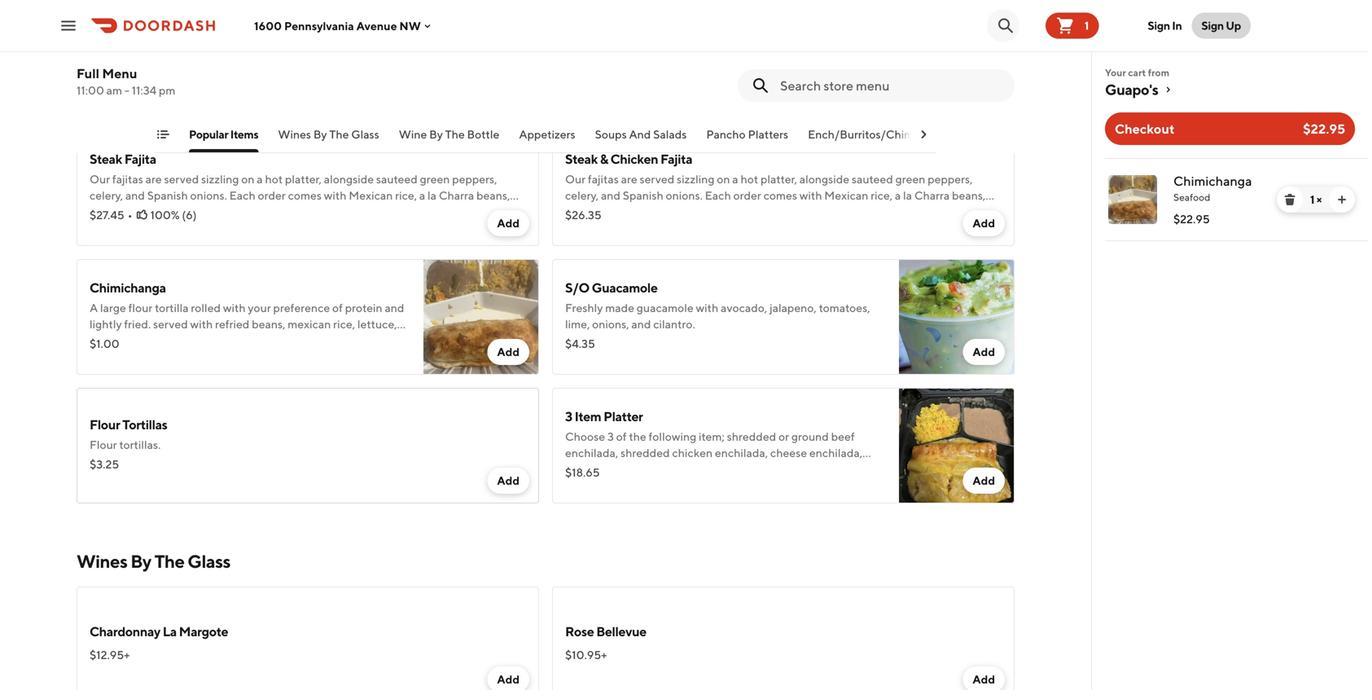 Task type: vqa. For each thing, say whether or not it's contained in the screenshot.


Task type: describe. For each thing, give the bounding box(es) containing it.
so inside steak fajita our fajitas are served sizzling on a hot platter, alongside sauteed green peppers, celery, and spanish onions. each order comes with mexican rice, a la charra beans, lettuce, guacamole, pico de gallo, sour cream, and homemade flour tortillas on the side, so you can customize your fajita just the way you like it.
[[116, 221, 127, 235]]

it. inside steak fajita our fajitas are served sizzling on a hot platter, alongside sauteed green peppers, celery, and spanish onions. each order comes with mexican rice, a la charra beans, lettuce, guacamole, pico de gallo, sour cream, and homemade flour tortillas on the side, so you can customize your fajita just the way you like it.
[[386, 221, 396, 235]]

margote
[[179, 624, 228, 639]]

homemade inside steak & chicken fajita our fajitas are served sizzling on a hot platter, alongside sauteed green peppers, celery, and spanish onions. each order comes with mexican rice, a la charra beans, lettuce, guacamole, pico de gallo, sour cream, and homemade flour tortillas on the side, so you can customize your fajita just the way you like it.
[[824, 205, 883, 218]]

rose bellevue
[[565, 624, 647, 639]]

pico inside steak fajita our fajitas are served sizzling on a hot platter, alongside sauteed green peppers, celery, and spanish onions. each order comes with mexican rice, a la charra beans, lettuce, guacamole, pico de gallo, sour cream, and homemade flour tortillas on the side, so you can customize your fajita just the way you like it.
[[194, 205, 217, 218]]

gallo, inside steak fajita our fajitas are served sizzling on a hot platter, alongside sauteed green peppers, celery, and spanish onions. each order comes with mexican rice, a la charra beans, lettuce, guacamole, pico de gallo, sour cream, and homemade flour tortillas on the side, so you can customize your fajita just the way you like it.
[[235, 205, 263, 218]]

1 ×
[[1311, 193, 1322, 206]]

order inside steak fajita our fajitas are served sizzling on a hot platter, alongside sauteed green peppers, celery, and spanish onions. each order comes with mexican rice, a la charra beans, lettuce, guacamole, pico de gallo, sour cream, and homemade flour tortillas on the side, so you can customize your fajita just the way you like it.
[[258, 189, 286, 202]]

covered
[[823, 44, 865, 57]]

0 horizontal spatial beef
[[767, 462, 791, 476]]

tortillas inside steak & chicken fajita our fajitas are served sizzling on a hot platter, alongside sauteed green peppers, celery, and spanish onions. each order comes with mexican rice, a la charra beans, lettuce, guacamole, pico de gallo, sour cream, and homemade flour tortillas on the side, so you can customize your fajita just the way you like it.
[[912, 205, 950, 218]]

platter, inside steak & chicken fajita our fajitas are served sizzling on a hot platter, alongside sauteed green peppers, celery, and spanish onions. each order comes with mexican rice, a la charra beans, lettuce, guacamole, pico de gallo, sour cream, and homemade flour tortillas on the side, so you can customize your fajita just the way you like it.
[[761, 172, 798, 186]]

avenue
[[357, 19, 397, 32]]

1600
[[254, 19, 282, 32]]

steak fajita our fajitas are served sizzling on a hot platter, alongside sauteed green peppers, celery, and spanish onions. each order comes with mexican rice, a la charra beans, lettuce, guacamole, pico de gallo, sour cream, and homemade flour tortillas on the side, so you can customize your fajita just the way you like it.
[[90, 151, 510, 235]]

enchilada, up taco.
[[608, 462, 661, 476]]

large
[[100, 301, 126, 315]]

11:00
[[77, 84, 104, 97]]

appetizers
[[519, 128, 576, 141]]

2 flour from the top
[[90, 438, 117, 451]]

0 horizontal spatial by
[[131, 551, 151, 572]]

can inside steak fajita our fajitas are served sizzling on a hot platter, alongside sauteed green peppers, celery, and spanish onions. each order comes with mexican rice, a la charra beans, lettuce, guacamole, pico de gallo, sour cream, and homemade flour tortillas on the side, so you can customize your fajita just the way you like it.
[[151, 221, 170, 235]]

freshly
[[565, 301, 603, 315]]

enchilada, down item;
[[715, 446, 768, 460]]

sour inside large flour tortilla rolled with your preference and covered with melted monterrey jack and cheddar cheese. served with mexican rice, refried beans, lettuce, guacamole, pico de gallo and sour cream.
[[587, 92, 610, 106]]

wine by the bottle button
[[399, 126, 500, 152]]

platter
[[604, 409, 643, 424]]

2 you from the left
[[344, 221, 363, 235]]

pico inside steak & chicken fajita our fajitas are served sizzling on a hot platter, alongside sauteed green peppers, celery, and spanish onions. each order comes with mexican rice, a la charra beans, lettuce, guacamole, pico de gallo, sour cream, and homemade flour tortillas on the side, so you can customize your fajita just the way you like it.
[[670, 205, 693, 218]]

celery, inside steak & chicken fajita our fajitas are served sizzling on a hot platter, alongside sauteed green peppers, celery, and spanish onions. each order comes with mexican rice, a la charra beans, lettuce, guacamole, pico de gallo, sour cream, and homemade flour tortillas on the side, so you can customize your fajita just the way you like it.
[[565, 189, 599, 202]]

tortilla inside "chile con queso white cheese dip. item does not contain meat. served with tortilla chips. $10.95"
[[90, 60, 123, 73]]

way inside steak & chicken fajita our fajitas are served sizzling on a hot platter, alongside sauteed green peppers, celery, and spanish onions. each order comes with mexican rice, a la charra beans, lettuce, guacamole, pico de gallo, sour cream, and homemade flour tortillas on the side, so you can customize your fajita just the way you like it.
[[797, 221, 818, 235]]

chile
[[90, 22, 120, 38]]

cheese inside 3 item platter choose 3 of the following item; shredded or ground beef enchilada, shredded chicken enchilada, cheese enchilada, spinach enchilada, shredded or ground beef taco, shredded chicken taco.
[[771, 446, 808, 460]]

0 vertical spatial wines by the glass
[[278, 128, 379, 141]]

3 you from the left
[[606, 221, 625, 235]]

and
[[629, 128, 651, 141]]

con
[[122, 22, 144, 38]]

0 vertical spatial 3
[[565, 409, 573, 424]]

green inside steak fajita our fajitas are served sizzling on a hot platter, alongside sauteed green peppers, celery, and spanish onions. each order comes with mexican rice, a la charra beans, lettuce, guacamole, pico de gallo, sour cream, and homemade flour tortillas on the side, so you can customize your fajita just the way you like it.
[[420, 172, 450, 186]]

scroll menu navigation right image
[[917, 128, 930, 141]]

chimichanga for chimichanga a large flour tortilla rolled with your preference of protein and lightly fried. served with refried beans, mexican rice, lettuce, pico de gallo, guacamole and sour cream on the side.
[[90, 280, 166, 295]]

tortillas
[[122, 417, 167, 432]]

in
[[1173, 19, 1183, 32]]

sour inside steak fajita our fajitas are served sizzling on a hot platter, alongside sauteed green peppers, celery, and spanish onions. each order comes with mexican rice, a la charra beans, lettuce, guacamole, pico de gallo, sour cream, and homemade flour tortillas on the side, so you can customize your fajita just the way you like it.
[[265, 205, 287, 218]]

spanish inside steak fajita our fajitas are served sizzling on a hot platter, alongside sauteed green peppers, celery, and spanish onions. each order comes with mexican rice, a la charra beans, lettuce, guacamole, pico de gallo, sour cream, and homemade flour tortillas on the side, so you can customize your fajita just the way you like it.
[[147, 189, 188, 202]]

large flour tortilla rolled with your preference and covered with melted monterrey jack and cheddar cheese. served with mexican rice, refried beans, lettuce, guacamole, pico de gallo and sour cream.
[[565, 44, 877, 106]]

soups
[[595, 128, 627, 141]]

soups and salads button
[[595, 126, 687, 152]]

flour tortillas flour tortillas. $3.25 add
[[90, 417, 520, 487]]

comes inside steak & chicken fajita our fajitas are served sizzling on a hot platter, alongside sauteed green peppers, celery, and spanish onions. each order comes with mexican rice, a la charra beans, lettuce, guacamole, pico de gallo, sour cream, and homemade flour tortillas on the side, so you can customize your fajita just the way you like it.
[[764, 189, 798, 202]]

a down wine
[[420, 189, 426, 202]]

served inside steak fajita our fajitas are served sizzling on a hot platter, alongside sauteed green peppers, celery, and spanish onions. each order comes with mexican rice, a la charra beans, lettuce, guacamole, pico de gallo, sour cream, and homemade flour tortillas on the side, so you can customize your fajita just the way you like it.
[[164, 172, 199, 186]]

hot inside steak fajita our fajitas are served sizzling on a hot platter, alongside sauteed green peppers, celery, and spanish onions. each order comes with mexican rice, a la charra beans, lettuce, guacamole, pico de gallo, sour cream, and homemade flour tortillas on the side, so you can customize your fajita just the way you like it.
[[265, 172, 283, 186]]

0 horizontal spatial the
[[154, 551, 184, 572]]

a down pancho platters button
[[733, 172, 739, 186]]

wines by the glass button
[[278, 126, 379, 152]]

pm
[[159, 84, 176, 97]]

chimichanga a large flour tortilla rolled with your preference of protein and lightly fried. served with refried beans, mexican rice, lettuce, pico de gallo, guacamole and sour cream on the side.
[[90, 280, 405, 347]]

the for 'wines by the glass' button
[[329, 128, 349, 141]]

flour inside the chimichanga a large flour tortilla rolled with your preference of protein and lightly fried. served with refried beans, mexican rice, lettuce, pico de gallo, guacamole and sour cream on the side.
[[128, 301, 153, 315]]

de inside the chimichanga a large flour tortilla rolled with your preference of protein and lightly fried. served with refried beans, mexican rice, lettuce, pico de gallo, guacamole and sour cream on the side.
[[114, 334, 128, 347]]

rolled inside the chimichanga a large flour tortilla rolled with your preference of protein and lightly fried. served with refried beans, mexican rice, lettuce, pico de gallo, guacamole and sour cream on the side.
[[191, 301, 221, 315]]

1 vertical spatial 3
[[608, 430, 614, 443]]

100% (6)
[[150, 208, 197, 222]]

meat.
[[299, 44, 328, 57]]

3 item platter choose 3 of the following item; shredded or ground beef enchilada, shredded chicken enchilada, cheese enchilada, spinach enchilada, shredded or ground beef taco, shredded chicken taco.
[[565, 409, 871, 492]]

guacamole, inside steak & chicken fajita our fajitas are served sizzling on a hot platter, alongside sauteed green peppers, celery, and spanish onions. each order comes with mexican rice, a la charra beans, lettuce, guacamole, pico de gallo, sour cream, and homemade flour tortillas on the side, so you can customize your fajita just the way you like it.
[[608, 205, 667, 218]]

choose
[[565, 430, 605, 443]]

enchilada, up taco,
[[810, 446, 863, 460]]

s/o guacamole image
[[900, 259, 1015, 375]]

rice, inside steak fajita our fajitas are served sizzling on a hot platter, alongside sauteed green peppers, celery, and spanish onions. each order comes with mexican rice, a la charra beans, lettuce, guacamole, pico de gallo, sour cream, and homemade flour tortillas on the side, so you can customize your fajita just the way you like it.
[[395, 189, 417, 202]]

guapo's
[[1106, 81, 1159, 98]]

guacamole inside s/o guacamole freshly made guacamole with avocado, jalapeno, tomatoes, lime, onions, and cilantro. $4.35
[[637, 301, 694, 315]]

cheese.
[[775, 60, 815, 73]]

rolled inside large flour tortilla rolled with your preference and covered with melted monterrey jack and cheddar cheese. served with mexican rice, refried beans, lettuce, guacamole, pico de gallo and sour cream.
[[660, 44, 690, 57]]

served inside steak & chicken fajita our fajitas are served sizzling on a hot platter, alongside sauteed green peppers, celery, and spanish onions. each order comes with mexican rice, a la charra beans, lettuce, guacamole, pico de gallo, sour cream, and homemade flour tortillas on the side, so you can customize your fajita just the way you like it.
[[640, 172, 675, 186]]

your inside steak & chicken fajita our fajitas are served sizzling on a hot platter, alongside sauteed green peppers, celery, and spanish onions. each order comes with mexican rice, a la charra beans, lettuce, guacamole, pico de gallo, sour cream, and homemade flour tortillas on the side, so you can customize your fajita just the way you like it.
[[703, 221, 726, 235]]

(6)
[[182, 208, 197, 222]]

0 horizontal spatial chicken
[[565, 479, 606, 492]]

beans, inside steak fajita our fajitas are served sizzling on a hot platter, alongside sauteed green peppers, celery, and spanish onions. each order comes with mexican rice, a la charra beans, lettuce, guacamole, pico de gallo, sour cream, and homemade flour tortillas on the side, so you can customize your fajita just the way you like it.
[[477, 189, 510, 202]]

does
[[210, 44, 235, 57]]

glass inside button
[[351, 128, 379, 141]]

flour inside steak fajita our fajitas are served sizzling on a hot platter, alongside sauteed green peppers, celery, and spanish onions. each order comes with mexican rice, a la charra beans, lettuce, guacamole, pico de gallo, sour cream, and homemade flour tortillas on the side, so you can customize your fajita just the way you like it.
[[409, 205, 433, 218]]

hot inside steak & chicken fajita our fajitas are served sizzling on a hot platter, alongside sauteed green peppers, celery, and spanish onions. each order comes with mexican rice, a la charra beans, lettuce, guacamole, pico de gallo, sour cream, and homemade flour tortillas on the side, so you can customize your fajita just the way you like it.
[[741, 172, 759, 186]]

queso
[[146, 22, 184, 38]]

up
[[1226, 19, 1242, 32]]

0 vertical spatial chicken
[[673, 446, 713, 460]]

1 vertical spatial chimichanga image
[[424, 259, 539, 375]]

×
[[1317, 193, 1322, 206]]

chardonnay
[[90, 624, 160, 639]]

fajita inside steak fajita our fajitas are served sizzling on a hot platter, alongside sauteed green peppers, celery, and spanish onions. each order comes with mexican rice, a la charra beans, lettuce, guacamole, pico de gallo, sour cream, and homemade flour tortillas on the side, so you can customize your fajita just the way you like it.
[[124, 151, 156, 167]]

flour inside steak & chicken fajita our fajitas are served sizzling on a hot platter, alongside sauteed green peppers, celery, and spanish onions. each order comes with mexican rice, a la charra beans, lettuce, guacamole, pico de gallo, sour cream, and homemade flour tortillas on the side, so you can customize your fajita just the way you like it.
[[885, 205, 909, 218]]

just inside steak & chicken fajita our fajitas are served sizzling on a hot platter, alongside sauteed green peppers, celery, and spanish onions. each order comes with mexican rice, a la charra beans, lettuce, guacamole, pico de gallo, sour cream, and homemade flour tortillas on the side, so you can customize your fajita just the way you like it.
[[756, 221, 775, 235]]

preference inside the chimichanga a large flour tortilla rolled with your preference of protein and lightly fried. served with refried beans, mexican rice, lettuce, pico de gallo, guacamole and sour cream on the side.
[[273, 301, 330, 315]]

guapo's link
[[1106, 80, 1356, 99]]

wine
[[399, 128, 427, 141]]

by for wine by the bottle button
[[429, 128, 443, 141]]

customize inside steak fajita our fajitas are served sizzling on a hot platter, alongside sauteed green peppers, celery, and spanish onions. each order comes with mexican rice, a la charra beans, lettuce, guacamole, pico de gallo, sour cream, and homemade flour tortillas on the side, so you can customize your fajita just the way you like it.
[[172, 221, 225, 235]]

cart
[[1129, 67, 1147, 78]]

rose
[[565, 624, 594, 639]]

rice, inside large flour tortilla rolled with your preference and covered with melted monterrey jack and cheddar cheese. served with mexican rice, refried beans, lettuce, guacamole, pico de gallo and sour cream.
[[611, 76, 633, 90]]

jack
[[685, 60, 706, 73]]

1 for 1
[[1085, 19, 1090, 32]]

1 horizontal spatial ground
[[792, 430, 829, 443]]

item
[[575, 409, 602, 424]]

tortillas.
[[119, 438, 161, 451]]

enchilada, down choose
[[565, 446, 619, 460]]

sauteed inside steak fajita our fajitas are served sizzling on a hot platter, alongside sauteed green peppers, celery, and spanish onions. each order comes with mexican rice, a la charra beans, lettuce, guacamole, pico de gallo, sour cream, and homemade flour tortillas on the side, so you can customize your fajita just the way you like it.
[[376, 172, 418, 186]]

taco,
[[793, 462, 819, 476]]

chimichanga for chimichanga seafood
[[1174, 173, 1253, 189]]

served inside "chile con queso white cheese dip. item does not contain meat. served with tortilla chips. $10.95"
[[330, 44, 365, 57]]

seafood
[[1174, 191, 1211, 203]]

100%
[[150, 208, 180, 222]]

bottle
[[467, 128, 500, 141]]

item
[[185, 44, 208, 57]]

$12.95+
[[90, 648, 130, 662]]

beans, inside large flour tortilla rolled with your preference and covered with melted monterrey jack and cheddar cheese. served with mexican rice, refried beans, lettuce, guacamole, pico de gallo and sour cream.
[[672, 76, 706, 90]]

way inside steak fajita our fajitas are served sizzling on a hot platter, alongside sauteed green peppers, celery, and spanish onions. each order comes with mexican rice, a la charra beans, lettuce, guacamole, pico de gallo, sour cream, and homemade flour tortillas on the side, so you can customize your fajita just the way you like it.
[[321, 221, 342, 235]]

pancho
[[707, 128, 746, 141]]

bellevue
[[597, 624, 647, 639]]

a
[[90, 301, 98, 315]]

green inside steak & chicken fajita our fajitas are served sizzling on a hot platter, alongside sauteed green peppers, celery, and spanish onions. each order comes with mexican rice, a la charra beans, lettuce, guacamole, pico de gallo, sour cream, and homemade flour tortillas on the side, so you can customize your fajita just the way you like it.
[[896, 172, 926, 186]]

steak & chicken fajita our fajitas are served sizzling on a hot platter, alongside sauteed green peppers, celery, and spanish onions. each order comes with mexican rice, a la charra beans, lettuce, guacamole, pico de gallo, sour cream, and homemade flour tortillas on the side, so you can customize your fajita just the way you like it.
[[565, 151, 986, 235]]

1600 pennsylvania avenue nw
[[254, 19, 421, 32]]

a down items
[[257, 172, 263, 186]]

1 vertical spatial glass
[[188, 551, 230, 572]]

mexican inside steak & chicken fajita our fajitas are served sizzling on a hot platter, alongside sauteed green peppers, celery, and spanish onions. each order comes with mexican rice, a la charra beans, lettuce, guacamole, pico de gallo, sour cream, and homemade flour tortillas on the side, so you can customize your fajita just the way you like it.
[[825, 189, 869, 202]]

protein
[[345, 301, 383, 315]]

following
[[649, 430, 697, 443]]

fried.
[[124, 317, 151, 331]]

pico inside the chimichanga a large flour tortilla rolled with your preference of protein and lightly fried. served with refried beans, mexican rice, lettuce, pico de gallo, guacamole and sour cream on the side.
[[90, 334, 112, 347]]

melted
[[590, 60, 627, 73]]

ench/burritos/chimi
[[808, 128, 917, 141]]

taco.
[[608, 479, 634, 492]]

with inside steak fajita our fajitas are served sizzling on a hot platter, alongside sauteed green peppers, celery, and spanish onions. each order comes with mexican rice, a la charra beans, lettuce, guacamole, pico de gallo, sour cream, and homemade flour tortillas on the side, so you can customize your fajita just the way you like it.
[[324, 189, 347, 202]]

onions. inside steak & chicken fajita our fajitas are served sizzling on a hot platter, alongside sauteed green peppers, celery, and spanish onions. each order comes with mexican rice, a la charra beans, lettuce, guacamole, pico de gallo, sour cream, and homemade flour tortillas on the side, so you can customize your fajita just the way you like it.
[[666, 189, 703, 202]]

preference inside large flour tortilla rolled with your preference and covered with melted monterrey jack and cheddar cheese. served with mexican rice, refried beans, lettuce, guacamole, pico de gallo and sour cream.
[[742, 44, 799, 57]]

1 vertical spatial wines
[[77, 551, 127, 572]]

lettuce, inside steak fajita our fajitas are served sizzling on a hot platter, alongside sauteed green peppers, celery, and spanish onions. each order comes with mexican rice, a la charra beans, lettuce, guacamole, pico de gallo, sour cream, and homemade flour tortillas on the side, so you can customize your fajita just the way you like it.
[[90, 205, 129, 218]]

0 vertical spatial chimichanga image
[[1109, 175, 1158, 224]]

3 item platter image
[[900, 388, 1015, 504]]

sign in link
[[1139, 9, 1192, 42]]

fajitas inside steak & chicken fajita our fajitas are served sizzling on a hot platter, alongside sauteed green peppers, celery, and spanish onions. each order comes with mexican rice, a la charra beans, lettuce, guacamole, pico de gallo, sour cream, and homemade flour tortillas on the side, so you can customize your fajita just the way you like it.
[[588, 172, 619, 186]]

sour inside steak & chicken fajita our fajitas are served sizzling on a hot platter, alongside sauteed green peppers, celery, and spanish onions. each order comes with mexican rice, a la charra beans, lettuce, guacamole, pico de gallo, sour cream, and homemade flour tortillas on the side, so you can customize your fajita just the way you like it.
[[741, 205, 763, 218]]

$10.95+
[[565, 648, 607, 662]]

0 horizontal spatial wines by the glass
[[77, 551, 230, 572]]

pancho platters button
[[707, 126, 789, 152]]

peppers, inside steak & chicken fajita our fajitas are served sizzling on a hot platter, alongside sauteed green peppers, celery, and spanish onions. each order comes with mexican rice, a la charra beans, lettuce, guacamole, pico de gallo, sour cream, and homemade flour tortillas on the side, so you can customize your fajita just the way you like it.
[[928, 172, 973, 186]]

mexican inside steak fajita our fajitas are served sizzling on a hot platter, alongside sauteed green peppers, celery, and spanish onions. each order comes with mexican rice, a la charra beans, lettuce, guacamole, pico de gallo, sour cream, and homemade flour tortillas on the side, so you can customize your fajita just the way you like it.
[[349, 189, 393, 202]]

sign up link
[[1192, 13, 1252, 39]]

la inside steak & chicken fajita our fajitas are served sizzling on a hot platter, alongside sauteed green peppers, celery, and spanish onions. each order comes with mexican rice, a la charra beans, lettuce, guacamole, pico de gallo, sour cream, and homemade flour tortillas on the side, so you can customize your fajita just the way you like it.
[[904, 189, 913, 202]]

cream, inside steak & chicken fajita our fajitas are served sizzling on a hot platter, alongside sauteed green peppers, celery, and spanish onions. each order comes with mexican rice, a la charra beans, lettuce, guacamole, pico de gallo, sour cream, and homemade flour tortillas on the side, so you can customize your fajita just the way you like it.
[[765, 205, 800, 218]]

cream.
[[612, 92, 647, 106]]

11:34
[[132, 84, 157, 97]]

alongside inside steak fajita our fajitas are served sizzling on a hot platter, alongside sauteed green peppers, celery, and spanish onions. each order comes with mexican rice, a la charra beans, lettuce, guacamole, pico de gallo, sour cream, and homemade flour tortillas on the side, so you can customize your fajita just the way you like it.
[[324, 172, 374, 186]]

item;
[[699, 430, 725, 443]]

mexican for large
[[565, 76, 609, 90]]

monterrey
[[629, 60, 683, 73]]

sign for sign up
[[1202, 19, 1224, 32]]

wines inside button
[[278, 128, 311, 141]]

chicken
[[611, 151, 659, 167]]

tortillas inside steak fajita our fajitas are served sizzling on a hot platter, alongside sauteed green peppers, celery, and spanish onions. each order comes with mexican rice, a la charra beans, lettuce, guacamole, pico de gallo, sour cream, and homemade flour tortillas on the side, so you can customize your fajita just the way you like it.
[[436, 205, 475, 218]]

sizzling inside steak & chicken fajita our fajitas are served sizzling on a hot platter, alongside sauteed green peppers, celery, and spanish onions. each order comes with mexican rice, a la charra beans, lettuce, guacamole, pico de gallo, sour cream, and homemade flour tortillas on the side, so you can customize your fajita just the way you like it.
[[677, 172, 715, 186]]

0 horizontal spatial or
[[715, 462, 725, 476]]

Item Search search field
[[781, 77, 1002, 95]]

rice, inside steak & chicken fajita our fajitas are served sizzling on a hot platter, alongside sauteed green peppers, celery, and spanish onions. each order comes with mexican rice, a la charra beans, lettuce, guacamole, pico de gallo, sour cream, and homemade flour tortillas on the side, so you can customize your fajita just the way you like it.
[[871, 189, 893, 202]]

wine by the bottle
[[399, 128, 500, 141]]

am
[[106, 84, 122, 97]]

$27.45 •
[[90, 208, 132, 222]]

open menu image
[[59, 16, 78, 35]]



Task type: locate. For each thing, give the bounding box(es) containing it.
1 horizontal spatial tortillas
[[912, 205, 950, 218]]

1 horizontal spatial gallo,
[[235, 205, 263, 218]]

1 vertical spatial guacamole
[[160, 334, 217, 347]]

$18.65
[[565, 466, 600, 479]]

add one to cart image
[[1336, 193, 1349, 206]]

mexican down ench/burritos/chimi button
[[825, 189, 869, 202]]

alongside down ench/burritos/chimi button
[[800, 172, 850, 186]]

fajita inside steak fajita our fajitas are served sizzling on a hot platter, alongside sauteed green peppers, celery, and spanish onions. each order comes with mexican rice, a la charra beans, lettuce, guacamole, pico de gallo, sour cream, and homemade flour tortillas on the side, so you can customize your fajita just the way you like it.
[[252, 221, 278, 235]]

$22.95 down the seafood
[[1174, 212, 1211, 226]]

lime,
[[565, 317, 590, 331]]

your cart from
[[1106, 67, 1170, 78]]

2 customize from the left
[[648, 221, 701, 235]]

1 horizontal spatial preference
[[742, 44, 799, 57]]

a
[[257, 172, 263, 186], [733, 172, 739, 186], [420, 189, 426, 202], [895, 189, 901, 202]]

1 hot from the left
[[265, 172, 283, 186]]

mexican inside the chimichanga a large flour tortilla rolled with your preference of protein and lightly fried. served with refried beans, mexican rice, lettuce, pico de gallo, guacamole and sour cream on the side.
[[288, 317, 331, 331]]

1 horizontal spatial chicken
[[673, 446, 713, 460]]

fajitas
[[112, 172, 143, 186], [588, 172, 619, 186]]

1 vertical spatial chicken
[[565, 479, 606, 492]]

0 vertical spatial ground
[[792, 430, 829, 443]]

1 celery, from the left
[[90, 189, 123, 202]]

0 vertical spatial 1
[[1085, 19, 1090, 32]]

mexican inside large flour tortilla rolled with your preference and covered with melted monterrey jack and cheddar cheese. served with mexican rice, refried beans, lettuce, guacamole, pico de gallo and sour cream.
[[565, 76, 609, 90]]

1 vertical spatial chimichanga
[[90, 280, 166, 295]]

lettuce, down the &
[[565, 205, 605, 218]]

chimichanga seafood
[[1174, 173, 1253, 203]]

add button
[[963, 81, 1005, 108], [488, 210, 530, 236], [963, 210, 1005, 236], [488, 339, 530, 365], [963, 339, 1005, 365], [488, 468, 530, 494], [963, 468, 1005, 494], [488, 667, 530, 690], [963, 667, 1005, 690]]

pico
[[194, 205, 217, 218], [670, 205, 693, 218]]

chile con queso image
[[424, 2, 539, 117]]

ench/burritos/chimi button
[[808, 126, 917, 152]]

0 horizontal spatial 3
[[565, 409, 573, 424]]

sour inside the chimichanga a large flour tortilla rolled with your preference of protein and lightly fried. served with refried beans, mexican rice, lettuce, pico de gallo, guacamole and sour cream on the side.
[[241, 334, 263, 347]]

shredded
[[727, 430, 777, 443], [621, 446, 670, 460], [663, 462, 712, 476], [821, 462, 871, 476]]

spanish inside steak & chicken fajita our fajitas are served sizzling on a hot platter, alongside sauteed green peppers, celery, and spanish onions. each order comes with mexican rice, a la charra beans, lettuce, guacamole, pico de gallo, sour cream, and homemade flour tortillas on the side, so you can customize your fajita just the way you like it.
[[623, 189, 664, 202]]

gallo, inside steak & chicken fajita our fajitas are served sizzling on a hot platter, alongside sauteed green peppers, celery, and spanish onions. each order comes with mexican rice, a la charra beans, lettuce, guacamole, pico de gallo, sour cream, and homemade flour tortillas on the side, so you can customize your fajita just the way you like it.
[[711, 205, 738, 218]]

2 mexican from the left
[[825, 189, 869, 202]]

2 hot from the left
[[741, 172, 759, 186]]

lettuce, inside steak & chicken fajita our fajitas are served sizzling on a hot platter, alongside sauteed green peppers, celery, and spanish onions. each order comes with mexican rice, a la charra beans, lettuce, guacamole, pico de gallo, sour cream, and homemade flour tortillas on the side, so you can customize your fajita just the way you like it.
[[565, 205, 605, 218]]

1 fajitas from the left
[[112, 172, 143, 186]]

flour
[[597, 44, 621, 57], [409, 205, 433, 218], [885, 205, 909, 218], [128, 301, 153, 315]]

and inside s/o guacamole freshly made guacamole with avocado, jalapeno, tomatoes, lime, onions, and cilantro. $4.35
[[632, 317, 651, 331]]

mexican
[[565, 76, 609, 90], [288, 317, 331, 331]]

2 cream, from the left
[[765, 205, 800, 218]]

wines by the glass up steak fajita our fajitas are served sizzling on a hot platter, alongside sauteed green peppers, celery, and spanish onions. each order comes with mexican rice, a la charra beans, lettuce, guacamole, pico de gallo, sour cream, and homemade flour tortillas on the side, so you can customize your fajita just the way you like it.
[[278, 128, 379, 141]]

a down ench/burritos/chimi button
[[895, 189, 901, 202]]

just inside steak fajita our fajitas are served sizzling on a hot platter, alongside sauteed green peppers, celery, and spanish onions. each order comes with mexican rice, a la charra beans, lettuce, guacamole, pico de gallo, sour cream, and homemade flour tortillas on the side, so you can customize your fajita just the way you like it.
[[281, 221, 299, 235]]

la
[[163, 624, 177, 639]]

0 horizontal spatial pico
[[194, 205, 217, 218]]

1 horizontal spatial way
[[797, 221, 818, 235]]

guacamole, inside large flour tortilla rolled with your preference and covered with melted monterrey jack and cheddar cheese. served with mexican rice, refried beans, lettuce, guacamole, pico de gallo and sour cream.
[[750, 76, 810, 90]]

0 vertical spatial mexican
[[565, 76, 609, 90]]

pico down salads
[[670, 205, 693, 218]]

you left the "100%"
[[130, 221, 149, 235]]

onions. up the (6) on the left top
[[190, 189, 227, 202]]

cream, inside steak fajita our fajitas are served sizzling on a hot platter, alongside sauteed green peppers, celery, and spanish onions. each order comes with mexican rice, a la charra beans, lettuce, guacamole, pico de gallo, sour cream, and homemade flour tortillas on the side, so you can customize your fajita just the way you like it.
[[289, 205, 324, 218]]

spanish down chicken
[[623, 189, 664, 202]]

or
[[779, 430, 790, 443], [715, 462, 725, 476]]

0 horizontal spatial tortillas
[[436, 205, 475, 218]]

$10.95
[[90, 79, 126, 93]]

1 horizontal spatial pico
[[812, 76, 834, 90]]

2 homemade from the left
[[824, 205, 883, 218]]

1 order from the left
[[258, 189, 286, 202]]

by right wine
[[429, 128, 443, 141]]

2 vertical spatial tortilla
[[155, 301, 189, 315]]

served down chicken
[[640, 172, 675, 186]]

de down lightly
[[114, 334, 128, 347]]

charra
[[439, 189, 474, 202], [915, 189, 950, 202]]

1 fajita from the left
[[252, 221, 278, 235]]

are
[[146, 172, 162, 186], [621, 172, 638, 186]]

cheese up taco,
[[771, 446, 808, 460]]

2 tortillas from the left
[[912, 205, 950, 218]]

the inside the chimichanga a large flour tortilla rolled with your preference of protein and lightly fried. served with refried beans, mexican rice, lettuce, pico de gallo, guacamole and sour cream on the side.
[[315, 334, 333, 347]]

lettuce, inside the chimichanga a large flour tortilla rolled with your preference of protein and lightly fried. served with refried beans, mexican rice, lettuce, pico de gallo, guacamole and sour cream on the side.
[[358, 317, 397, 331]]

your inside the chimichanga a large flour tortilla rolled with your preference of protein and lightly fried. served with refried beans, mexican rice, lettuce, pico de gallo, guacamole and sour cream on the side.
[[248, 301, 271, 315]]

charra down wine by the bottle button
[[439, 189, 474, 202]]

1 horizontal spatial $22.95
[[1304, 121, 1346, 136]]

chile con queso white cheese dip. item does not contain meat. served with tortilla chips. $10.95
[[90, 22, 390, 93]]

appetizers button
[[519, 126, 576, 152]]

fajita inside steak & chicken fajita our fajitas are served sizzling on a hot platter, alongside sauteed green peppers, celery, and spanish onions. each order comes with mexican rice, a la charra beans, lettuce, guacamole, pico de gallo, sour cream, and homemade flour tortillas on the side, so you can customize your fajita just the way you like it.
[[661, 151, 693, 167]]

served inside the chimichanga a large flour tortilla rolled with your preference of protein and lightly fried. served with refried beans, mexican rice, lettuce, pico de gallo, guacamole and sour cream on the side.
[[153, 317, 188, 331]]

each down items
[[229, 189, 256, 202]]

2 so from the left
[[592, 221, 603, 235]]

1 our from the left
[[90, 172, 110, 186]]

are down chicken
[[621, 172, 638, 186]]

1 sauteed from the left
[[376, 172, 418, 186]]

s/o
[[565, 280, 590, 295]]

the up la
[[154, 551, 184, 572]]

it.
[[386, 221, 396, 235], [862, 221, 872, 235]]

our
[[90, 172, 110, 186], [565, 172, 586, 186]]

1 are from the left
[[146, 172, 162, 186]]

2 platter, from the left
[[761, 172, 798, 186]]

1 horizontal spatial the
[[329, 128, 349, 141]]

rice,
[[611, 76, 633, 90], [395, 189, 417, 202], [871, 189, 893, 202], [333, 317, 355, 331]]

charra inside steak & chicken fajita our fajitas are served sizzling on a hot platter, alongside sauteed green peppers, celery, and spanish onions. each order comes with mexican rice, a la charra beans, lettuce, guacamole, pico de gallo, sour cream, and homemade flour tortillas on the side, so you can customize your fajita just the way you like it.
[[915, 189, 950, 202]]

1 horizontal spatial customize
[[648, 221, 701, 235]]

gallo, right the (6) on the left top
[[235, 205, 263, 218]]

2 are from the left
[[621, 172, 638, 186]]

side, inside steak fajita our fajitas are served sizzling on a hot platter, alongside sauteed green peppers, celery, and spanish onions. each order comes with mexican rice, a la charra beans, lettuce, guacamole, pico de gallo, sour cream, and homemade flour tortillas on the side, so you can customize your fajita just the way you like it.
[[90, 221, 114, 235]]

1 horizontal spatial of
[[617, 430, 627, 443]]

0 horizontal spatial each
[[229, 189, 256, 202]]

mexican down "melted" at the top left of page
[[565, 76, 609, 90]]

preference up cream
[[273, 301, 330, 315]]

0 horizontal spatial la
[[428, 189, 437, 202]]

de inside steak & chicken fajita our fajitas are served sizzling on a hot platter, alongside sauteed green peppers, celery, and spanish onions. each order comes with mexican rice, a la charra beans, lettuce, guacamole, pico de gallo, sour cream, and homemade flour tortillas on the side, so you can customize your fajita just the way you like it.
[[695, 205, 708, 218]]

contain
[[257, 44, 296, 57]]

comes down platters on the right
[[764, 189, 798, 202]]

by up steak fajita our fajitas are served sizzling on a hot platter, alongside sauteed green peppers, celery, and spanish onions. each order comes with mexican rice, a la charra beans, lettuce, guacamole, pico de gallo, sour cream, and homemade flour tortillas on the side, so you can customize your fajita just the way you like it.
[[314, 128, 327, 141]]

2 side, from the left
[[565, 221, 589, 235]]

homemade
[[348, 205, 407, 218], [824, 205, 883, 218]]

glass
[[351, 128, 379, 141], [188, 551, 230, 572]]

1 horizontal spatial mexican
[[825, 189, 869, 202]]

green down scroll menu navigation right icon
[[896, 172, 926, 186]]

of down platter
[[617, 430, 627, 443]]

2 horizontal spatial by
[[429, 128, 443, 141]]

0 vertical spatial wines
[[278, 128, 311, 141]]

customize up guacamole
[[648, 221, 701, 235]]

1 green from the left
[[420, 172, 450, 186]]

2 just from the left
[[756, 221, 775, 235]]

chicken down the spinach
[[565, 479, 606, 492]]

1 homemade from the left
[[348, 205, 407, 218]]

1 horizontal spatial by
[[314, 128, 327, 141]]

1 horizontal spatial or
[[779, 430, 790, 443]]

our up $27.45
[[90, 172, 110, 186]]

chimichanga inside the chimichanga a large flour tortilla rolled with your preference of protein and lightly fried. served with refried beans, mexican rice, lettuce, pico de gallo, guacamole and sour cream on the side.
[[90, 280, 166, 295]]

2 fajita from the left
[[661, 151, 693, 167]]

flour down ench/burritos/chimi button
[[885, 205, 909, 218]]

0 horizontal spatial are
[[146, 172, 162, 186]]

1 way from the left
[[321, 221, 342, 235]]

3
[[565, 409, 573, 424], [608, 430, 614, 443]]

0 horizontal spatial so
[[116, 221, 127, 235]]

steak inside steak & chicken fajita our fajitas are served sizzling on a hot platter, alongside sauteed green peppers, celery, and spanish onions. each order comes with mexican rice, a la charra beans, lettuce, guacamole, pico de gallo, sour cream, and homemade flour tortillas on the side, so you can customize your fajita just the way you like it.
[[565, 151, 598, 167]]

2 green from the left
[[896, 172, 926, 186]]

2 peppers, from the left
[[928, 172, 973, 186]]

2 each from the left
[[705, 189, 731, 202]]

are inside steak fajita our fajitas are served sizzling on a hot platter, alongside sauteed green peppers, celery, and spanish onions. each order comes with mexican rice, a la charra beans, lettuce, guacamole, pico de gallo, sour cream, and homemade flour tortillas on the side, so you can customize your fajita just the way you like it.
[[146, 172, 162, 186]]

charra inside steak fajita our fajitas are served sizzling on a hot platter, alongside sauteed green peppers, celery, and spanish onions. each order comes with mexican rice, a la charra beans, lettuce, guacamole, pico de gallo, sour cream, and homemade flour tortillas on the side, so you can customize your fajita just the way you like it.
[[439, 189, 474, 202]]

burrito image
[[900, 2, 1015, 117]]

1 horizontal spatial 3
[[608, 430, 614, 443]]

served down 1600 pennsylvania avenue nw popup button at the top left
[[330, 44, 365, 57]]

2 la from the left
[[904, 189, 913, 202]]

1 horizontal spatial platter,
[[761, 172, 798, 186]]

0 vertical spatial beef
[[832, 430, 855, 443]]

hot down 'wines by the glass' button
[[265, 172, 283, 186]]

pico down lightly
[[90, 334, 112, 347]]

homemade inside steak fajita our fajitas are served sizzling on a hot platter, alongside sauteed green peppers, celery, and spanish onions. each order comes with mexican rice, a la charra beans, lettuce, guacamole, pico de gallo, sour cream, and homemade flour tortillas on the side, so you can customize your fajita just the way you like it.
[[348, 205, 407, 218]]

1 horizontal spatial order
[[734, 189, 762, 202]]

1 each from the left
[[229, 189, 256, 202]]

guacamole inside the chimichanga a large flour tortilla rolled with your preference of protein and lightly fried. served with refried beans, mexican rice, lettuce, pico de gallo, guacamole and sour cream on the side.
[[160, 334, 217, 347]]

1 horizontal spatial beef
[[832, 430, 855, 443]]

0 horizontal spatial $22.95
[[1174, 212, 1211, 226]]

0 horizontal spatial it.
[[386, 221, 396, 235]]

sign for sign in
[[1148, 19, 1171, 32]]

2 fajita from the left
[[728, 221, 754, 235]]

served right fried.
[[153, 317, 188, 331]]

platter, inside steak fajita our fajitas are served sizzling on a hot platter, alongside sauteed green peppers, celery, and spanish onions. each order comes with mexican rice, a la charra beans, lettuce, guacamole, pico de gallo, sour cream, and homemade flour tortillas on the side, so you can customize your fajita just the way you like it.
[[285, 172, 322, 186]]

1 sign from the left
[[1148, 19, 1171, 32]]

rolled
[[660, 44, 690, 57], [191, 301, 221, 315]]

1 alongside from the left
[[324, 172, 374, 186]]

you
[[130, 221, 149, 235], [344, 221, 363, 235], [606, 221, 625, 235], [820, 221, 839, 235]]

0 horizontal spatial steak
[[90, 151, 122, 167]]

so left •
[[116, 221, 127, 235]]

2 horizontal spatial gallo,
[[711, 205, 738, 218]]

you right $26.35
[[606, 221, 625, 235]]

like inside steak fajita our fajitas are served sizzling on a hot platter, alongside sauteed green peppers, celery, and spanish onions. each order comes with mexican rice, a la charra beans, lettuce, guacamole, pico de gallo, sour cream, and homemade flour tortillas on the side, so you can customize your fajita just the way you like it.
[[366, 221, 384, 235]]

ground left taco,
[[728, 462, 765, 476]]

chardonnay la margote
[[90, 624, 228, 639]]

$4.35
[[565, 337, 595, 350]]

sauteed inside steak & chicken fajita our fajitas are served sizzling on a hot platter, alongside sauteed green peppers, celery, and spanish onions. each order comes with mexican rice, a la charra beans, lettuce, guacamole, pico de gallo, sour cream, and homemade flour tortillas on the side, so you can customize your fajita just the way you like it.
[[852, 172, 894, 186]]

1 vertical spatial $22.95
[[1174, 212, 1211, 226]]

1 peppers, from the left
[[452, 172, 497, 186]]

2 alongside from the left
[[800, 172, 850, 186]]

4 you from the left
[[820, 221, 839, 235]]

ground up taco,
[[792, 430, 829, 443]]

1 so from the left
[[116, 221, 127, 235]]

0 horizontal spatial peppers,
[[452, 172, 497, 186]]

0 horizontal spatial side,
[[90, 221, 114, 235]]

1 horizontal spatial onions.
[[666, 189, 703, 202]]

2 onions. from the left
[[666, 189, 703, 202]]

2 spanish from the left
[[623, 189, 664, 202]]

beans, inside steak & chicken fajita our fajitas are served sizzling on a hot platter, alongside sauteed green peppers, celery, and spanish onions. each order comes with mexican rice, a la charra beans, lettuce, guacamole, pico de gallo, sour cream, and homemade flour tortillas on the side, so you can customize your fajita just the way you like it.
[[953, 189, 986, 202]]

or right item;
[[779, 430, 790, 443]]

1 you from the left
[[130, 221, 149, 235]]

-
[[125, 84, 129, 97]]

0 horizontal spatial fajitas
[[112, 172, 143, 186]]

peppers, inside steak fajita our fajitas are served sizzling on a hot platter, alongside sauteed green peppers, celery, and spanish onions. each order comes with mexican rice, a la charra beans, lettuce, guacamole, pico de gallo, sour cream, and homemade flour tortillas on the side, so you can customize your fajita just the way you like it.
[[452, 172, 497, 186]]

1 side, from the left
[[90, 221, 114, 235]]

0 horizontal spatial chimichanga
[[90, 280, 166, 295]]

the for wine by the bottle button
[[445, 128, 465, 141]]

1 like from the left
[[366, 221, 384, 235]]

chimichanga image
[[1109, 175, 1158, 224], [424, 259, 539, 375]]

mexican for chimichanga
[[288, 317, 331, 331]]

1 for 1 ×
[[1311, 193, 1315, 206]]

1 cream, from the left
[[289, 205, 324, 218]]

chimichanga
[[1174, 173, 1253, 189], [90, 280, 166, 295]]

0 vertical spatial $22.95
[[1304, 121, 1346, 136]]

wines up the chardonnay
[[77, 551, 127, 572]]

peppers, down bottle
[[452, 172, 497, 186]]

full
[[77, 66, 99, 81]]

with inside "chile con queso white cheese dip. item does not contain meat. served with tortilla chips. $10.95"
[[367, 44, 390, 57]]

tortilla up monterrey
[[624, 44, 658, 57]]

1 la from the left
[[428, 189, 437, 202]]

jalapeno,
[[770, 301, 817, 315]]

chicken down item;
[[673, 446, 713, 460]]

0 horizontal spatial fajita
[[124, 151, 156, 167]]

on inside the chimichanga a large flour tortilla rolled with your preference of protein and lightly fried. served with refried beans, mexican rice, lettuce, pico de gallo, guacamole and sour cream on the side.
[[300, 334, 313, 347]]

2 sign from the left
[[1202, 19, 1224, 32]]

1 inside 'button'
[[1085, 19, 1090, 32]]

1 horizontal spatial chimichanga image
[[1109, 175, 1158, 224]]

of left protein
[[332, 301, 343, 315]]

2 pico from the left
[[670, 205, 693, 218]]

1 horizontal spatial sizzling
[[677, 172, 715, 186]]

each down pancho
[[705, 189, 731, 202]]

1 vertical spatial or
[[715, 462, 725, 476]]

1 horizontal spatial it.
[[862, 221, 872, 235]]

of
[[332, 301, 343, 315], [617, 430, 627, 443]]

0 horizontal spatial spanish
[[147, 189, 188, 202]]

your inside steak fajita our fajitas are served sizzling on a hot platter, alongside sauteed green peppers, celery, and spanish onions. each order comes with mexican rice, a la charra beans, lettuce, guacamole, pico de gallo, sour cream, and homemade flour tortillas on the side, so you can customize your fajita just the way you like it.
[[227, 221, 250, 235]]

1 horizontal spatial fajitas
[[588, 172, 619, 186]]

beans, inside the chimichanga a large flour tortilla rolled with your preference of protein and lightly fried. served with refried beans, mexican rice, lettuce, pico de gallo, guacamole and sour cream on the side.
[[252, 317, 286, 331]]

1 horizontal spatial cheese
[[771, 446, 808, 460]]

guacamole, inside steak fajita our fajitas are served sizzling on a hot platter, alongside sauteed green peppers, celery, and spanish onions. each order comes with mexican rice, a la charra beans, lettuce, guacamole, pico de gallo, sour cream, and homemade flour tortillas on the side, so you can customize your fajita just the way you like it.
[[132, 205, 191, 218]]

rice, up cream. on the top left of page
[[611, 76, 633, 90]]

on
[[241, 172, 255, 186], [717, 172, 730, 186], [477, 205, 490, 218], [953, 205, 966, 218], [300, 334, 313, 347]]

tortilla inside large flour tortilla rolled with your preference and covered with melted monterrey jack and cheddar cheese. served with mexican rice, refried beans, lettuce, guacamole, pico de gallo and sour cream.
[[624, 44, 658, 57]]

are inside steak & chicken fajita our fajitas are served sizzling on a hot platter, alongside sauteed green peppers, celery, and spanish onions. each order comes with mexican rice, a la charra beans, lettuce, guacamole, pico de gallo, sour cream, and homemade flour tortillas on the side, so you can customize your fajita just the way you like it.
[[621, 172, 638, 186]]

rice, down ench/burritos/chimi button
[[871, 189, 893, 202]]

1 can from the left
[[151, 221, 170, 235]]

tortilla inside the chimichanga a large flour tortilla rolled with your preference of protein and lightly fried. served with refried beans, mexican rice, lettuce, pico de gallo, guacamole and sour cream on the side.
[[155, 301, 189, 315]]

pico
[[812, 76, 834, 90], [90, 334, 112, 347]]

celery, up $27.45
[[90, 189, 123, 202]]

gallo, inside the chimichanga a large flour tortilla rolled with your preference of protein and lightly fried. served with refried beans, mexican rice, lettuce, pico de gallo, guacamole and sour cream on the side.
[[130, 334, 158, 347]]

sign in
[[1148, 19, 1183, 32]]

lettuce,
[[708, 76, 748, 90], [90, 205, 129, 218], [565, 205, 605, 218], [358, 317, 397, 331]]

checkout
[[1115, 121, 1175, 136]]

1 vertical spatial of
[[617, 430, 627, 443]]

steak up $27.45
[[90, 151, 122, 167]]

flour inside large flour tortilla rolled with your preference and covered with melted monterrey jack and cheddar cheese. served with mexican rice, refried beans, lettuce, guacamole, pico de gallo and sour cream.
[[597, 44, 621, 57]]

lightly
[[90, 317, 122, 331]]

1600 pennsylvania avenue nw button
[[254, 19, 434, 32]]

show menu categories image
[[156, 128, 169, 141]]

0 vertical spatial tortilla
[[624, 44, 658, 57]]

the up steak fajita our fajitas are served sizzling on a hot platter, alongside sauteed green peppers, celery, and spanish onions. each order comes with mexican rice, a la charra beans, lettuce, guacamole, pico de gallo, sour cream, and homemade flour tortillas on the side, so you can customize your fajita just the way you like it.
[[329, 128, 349, 141]]

2 charra from the left
[[915, 189, 950, 202]]

sign inside "link"
[[1202, 19, 1224, 32]]

with inside s/o guacamole freshly made guacamole with avocado, jalapeno, tomatoes, lime, onions, and cilantro. $4.35
[[696, 301, 719, 315]]

cheddar
[[730, 60, 773, 73]]

lettuce, down protein
[[358, 317, 397, 331]]

de left gallo
[[836, 76, 850, 90]]

la inside steak fajita our fajitas are served sizzling on a hot platter, alongside sauteed green peppers, celery, and spanish onions. each order comes with mexican rice, a la charra beans, lettuce, guacamole, pico de gallo, sour cream, and homemade flour tortillas on the side, so you can customize your fajita just the way you like it.
[[428, 189, 437, 202]]

sauteed down wine
[[376, 172, 418, 186]]

1 mexican from the left
[[349, 189, 393, 202]]

customize inside steak & chicken fajita our fajitas are served sizzling on a hot platter, alongside sauteed green peppers, celery, and spanish onions. each order comes with mexican rice, a la charra beans, lettuce, guacamole, pico de gallo, sour cream, and homemade flour tortillas on the side, so you can customize your fajita just the way you like it.
[[648, 221, 701, 235]]

it. inside steak & chicken fajita our fajitas are served sizzling on a hot platter, alongside sauteed green peppers, celery, and spanish onions. each order comes with mexican rice, a la charra beans, lettuce, guacamole, pico de gallo, sour cream, and homemade flour tortillas on the side, so you can customize your fajita just the way you like it.
[[862, 221, 872, 235]]

0 horizontal spatial customize
[[172, 221, 225, 235]]

2 steak from the left
[[565, 151, 598, 167]]

full menu 11:00 am - 11:34 pm
[[77, 66, 176, 97]]

0 horizontal spatial wines
[[77, 551, 127, 572]]

like
[[366, 221, 384, 235], [841, 221, 860, 235]]

2 order from the left
[[734, 189, 762, 202]]

flour up "melted" at the top left of page
[[597, 44, 621, 57]]

cheese up chips.
[[124, 44, 161, 57]]

1 just from the left
[[281, 221, 299, 235]]

refried inside the chimichanga a large flour tortilla rolled with your preference of protein and lightly fried. served with refried beans, mexican rice, lettuce, pico de gallo, guacamole and sour cream on the side.
[[215, 317, 250, 331]]

popular items
[[189, 128, 259, 141]]

2 can from the left
[[627, 221, 645, 235]]

0 horizontal spatial of
[[332, 301, 343, 315]]

you up tomatoes,
[[820, 221, 839, 235]]

1 sizzling from the left
[[201, 172, 239, 186]]

gallo,
[[235, 205, 263, 218], [711, 205, 738, 218], [130, 334, 158, 347]]

onions. down salads
[[666, 189, 703, 202]]

la down wine by the bottle button
[[428, 189, 437, 202]]

0 horizontal spatial comes
[[288, 189, 322, 202]]

customize
[[172, 221, 225, 235], [648, 221, 701, 235]]

1 left × at the top
[[1311, 193, 1315, 206]]

steak inside steak fajita our fajitas are served sizzling on a hot platter, alongside sauteed green peppers, celery, and spanish onions. each order comes with mexican rice, a la charra beans, lettuce, guacamole, pico de gallo, sour cream, and homemade flour tortillas on the side, so you can customize your fajita just the way you like it.
[[90, 151, 122, 167]]

white
[[90, 44, 122, 57]]

salads
[[654, 128, 687, 141]]

served
[[330, 44, 365, 57], [817, 60, 852, 73], [164, 172, 199, 186], [640, 172, 675, 186], [153, 317, 188, 331]]

customize right •
[[172, 221, 225, 235]]

chips.
[[126, 60, 156, 73]]

with inside steak & chicken fajita our fajitas are served sizzling on a hot platter, alongside sauteed green peppers, celery, and spanish onions. each order comes with mexican rice, a la charra beans, lettuce, guacamole, pico de gallo, sour cream, and homemade flour tortillas on the side, so you can customize your fajita just the way you like it.
[[800, 189, 823, 202]]

beef
[[832, 430, 855, 443], [767, 462, 791, 476]]

gallo, down pancho platters button
[[711, 205, 738, 218]]

can inside steak & chicken fajita our fajitas are served sizzling on a hot platter, alongside sauteed green peppers, celery, and spanish onions. each order comes with mexican rice, a la charra beans, lettuce, guacamole, pico de gallo, sour cream, and homemade flour tortillas on the side, so you can customize your fajita just the way you like it.
[[627, 221, 645, 235]]

can left the (6) on the left top
[[151, 221, 170, 235]]

0 horizontal spatial preference
[[273, 301, 330, 315]]

1 comes from the left
[[288, 189, 322, 202]]

platters
[[748, 128, 789, 141]]

so
[[116, 221, 127, 235], [592, 221, 603, 235]]

fajita inside steak & chicken fajita our fajitas are served sizzling on a hot platter, alongside sauteed green peppers, celery, and spanish onions. each order comes with mexican rice, a la charra beans, lettuce, guacamole, pico de gallo, sour cream, and homemade flour tortillas on the side, so you can customize your fajita just the way you like it.
[[728, 221, 754, 235]]

mexican down 'wines by the glass' button
[[349, 189, 393, 202]]

2 comes from the left
[[764, 189, 798, 202]]

3 down platter
[[608, 430, 614, 443]]

2 it. from the left
[[862, 221, 872, 235]]

by up the chardonnay
[[131, 551, 151, 572]]

preference up cheddar
[[742, 44, 799, 57]]

0 horizontal spatial tortilla
[[90, 60, 123, 73]]

fajita up •
[[124, 151, 156, 167]]

fajita right the (6) on the left top
[[252, 221, 278, 235]]

1 spanish from the left
[[147, 189, 188, 202]]

onions. inside steak fajita our fajitas are served sizzling on a hot platter, alongside sauteed green peppers, celery, and spanish onions. each order comes with mexican rice, a la charra beans, lettuce, guacamole, pico de gallo, sour cream, and homemade flour tortillas on the side, so you can customize your fajita just the way you like it.
[[190, 189, 227, 202]]

steak for steak & chicken fajita
[[565, 151, 598, 167]]

from
[[1149, 67, 1170, 78]]

served inside large flour tortilla rolled with your preference and covered with melted monterrey jack and cheddar cheese. served with mexican rice, refried beans, lettuce, guacamole, pico de gallo and sour cream.
[[817, 60, 852, 73]]

1 it. from the left
[[386, 221, 396, 235]]

1 horizontal spatial guacamole,
[[608, 205, 667, 218]]

la down ench/burritos/chimi button
[[904, 189, 913, 202]]

1 flour from the top
[[90, 417, 120, 432]]

are up the "100%"
[[146, 172, 162, 186]]

$27.45
[[90, 208, 124, 222]]

spinach
[[565, 462, 605, 476]]

0 horizontal spatial cheese
[[124, 44, 161, 57]]

fajitas up •
[[112, 172, 143, 186]]

items
[[230, 128, 259, 141]]

celery, inside steak fajita our fajitas are served sizzling on a hot platter, alongside sauteed green peppers, celery, and spanish onions. each order comes with mexican rice, a la charra beans, lettuce, guacamole, pico de gallo, sour cream, and homemade flour tortillas on the side, so you can customize your fajita just the way you like it.
[[90, 189, 123, 202]]

2 like from the left
[[841, 221, 860, 235]]

1 horizontal spatial tortilla
[[155, 301, 189, 315]]

sign left in
[[1148, 19, 1171, 32]]

1 onions. from the left
[[190, 189, 227, 202]]

$22.95 up × at the top
[[1304, 121, 1346, 136]]

0 horizontal spatial mexican
[[288, 317, 331, 331]]

2 sizzling from the left
[[677, 172, 715, 186]]

1 horizontal spatial spanish
[[623, 189, 664, 202]]

de inside steak fajita our fajitas are served sizzling on a hot platter, alongside sauteed green peppers, celery, and spanish onions. each order comes with mexican rice, a la charra beans, lettuce, guacamole, pico de gallo, sour cream, and homemade flour tortillas on the side, so you can customize your fajita just the way you like it.
[[219, 205, 232, 218]]

0 horizontal spatial chimichanga image
[[424, 259, 539, 375]]

flour down wine by the bottle button
[[409, 205, 433, 218]]

gallo
[[852, 76, 877, 90]]

menu
[[102, 66, 137, 81]]

1 vertical spatial rolled
[[191, 301, 221, 315]]

alongside inside steak & chicken fajita our fajitas are served sizzling on a hot platter, alongside sauteed green peppers, celery, and spanish onions. each order comes with mexican rice, a la charra beans, lettuce, guacamole, pico de gallo, sour cream, and homemade flour tortillas on the side, so you can customize your fajita just the way you like it.
[[800, 172, 850, 186]]

1 horizontal spatial just
[[756, 221, 775, 235]]

1 steak from the left
[[90, 151, 122, 167]]

not
[[238, 44, 255, 57]]

remove item from cart image
[[1284, 193, 1297, 206]]

0 horizontal spatial platter,
[[285, 172, 322, 186]]

2 horizontal spatial the
[[445, 128, 465, 141]]

1 charra from the left
[[439, 189, 474, 202]]

1 customize from the left
[[172, 221, 225, 235]]

0 horizontal spatial glass
[[188, 551, 230, 572]]

1 horizontal spatial wines by the glass
[[278, 128, 379, 141]]

cilantro.
[[654, 317, 696, 331]]

cream, down 'wines by the glass' button
[[289, 205, 324, 218]]

0 horizontal spatial guacamole,
[[132, 205, 191, 218]]

gallo, down fried.
[[130, 334, 158, 347]]

0 vertical spatial of
[[332, 301, 343, 315]]

2 way from the left
[[797, 221, 818, 235]]

way
[[321, 221, 342, 235], [797, 221, 818, 235]]

alongside
[[324, 172, 374, 186], [800, 172, 850, 186]]

wines right items
[[278, 128, 311, 141]]

cream
[[266, 334, 298, 347]]

popular
[[189, 128, 228, 141]]

0 vertical spatial glass
[[351, 128, 379, 141]]

1 pico from the left
[[194, 205, 217, 218]]

hot down pancho platters button
[[741, 172, 759, 186]]

2 sauteed from the left
[[852, 172, 894, 186]]

0 horizontal spatial can
[[151, 221, 170, 235]]

can right $26.35
[[627, 221, 645, 235]]

and
[[801, 44, 821, 57], [708, 60, 728, 73], [565, 92, 585, 106], [125, 189, 145, 202], [601, 189, 621, 202], [326, 205, 346, 218], [802, 205, 822, 218], [385, 301, 405, 315], [632, 317, 651, 331], [219, 334, 239, 347]]

pico right the "100%"
[[194, 205, 217, 218]]

spanish
[[147, 189, 188, 202], [623, 189, 664, 202]]

fajitas down the &
[[588, 172, 619, 186]]

sauteed
[[376, 172, 418, 186], [852, 172, 894, 186]]

1 horizontal spatial peppers,
[[928, 172, 973, 186]]

1 button
[[1046, 13, 1099, 39]]

steak
[[90, 151, 122, 167], [565, 151, 598, 167]]

2 our from the left
[[565, 172, 586, 186]]

de inside large flour tortilla rolled with your preference and covered with melted monterrey jack and cheddar cheese. served with mexican rice, refried beans, lettuce, guacamole, pico de gallo and sour cream.
[[836, 76, 850, 90]]

0 vertical spatial or
[[779, 430, 790, 443]]

1 horizontal spatial wines
[[278, 128, 311, 141]]

lettuce, down cheddar
[[708, 76, 748, 90]]

fajita
[[124, 151, 156, 167], [661, 151, 693, 167]]

served up the (6) on the left top
[[164, 172, 199, 186]]

0 horizontal spatial sign
[[1148, 19, 1171, 32]]

0 vertical spatial rolled
[[660, 44, 690, 57]]

0 horizontal spatial onions.
[[190, 189, 227, 202]]

1 horizontal spatial charra
[[915, 189, 950, 202]]

2 fajitas from the left
[[588, 172, 619, 186]]

sizzling down popular items
[[201, 172, 239, 186]]

2 celery, from the left
[[565, 189, 599, 202]]

steak for steak fajita
[[90, 151, 122, 167]]

0 horizontal spatial ground
[[728, 462, 765, 476]]

1 tortillas from the left
[[436, 205, 475, 218]]

1 fajita from the left
[[124, 151, 156, 167]]

spanish up the "100%"
[[147, 189, 188, 202]]

platter, down platters on the right
[[761, 172, 798, 186]]

your inside large flour tortilla rolled with your preference and covered with melted monterrey jack and cheddar cheese. served with mexican rice, refried beans, lettuce, guacamole, pico de gallo and sour cream.
[[717, 44, 740, 57]]

fajita up avocado,
[[728, 221, 754, 235]]

steak left the &
[[565, 151, 598, 167]]

the inside 3 item platter choose 3 of the following item; shredded or ground beef enchilada, shredded chicken enchilada, cheese enchilada, spinach enchilada, shredded or ground beef taco, shredded chicken taco.
[[629, 430, 647, 443]]

cheese inside "chile con queso white cheese dip. item does not contain meat. served with tortilla chips. $10.95"
[[124, 44, 161, 57]]

side, inside steak & chicken fajita our fajitas are served sizzling on a hot platter, alongside sauteed green peppers, celery, and spanish onions. each order comes with mexican rice, a la charra beans, lettuce, guacamole, pico de gallo, sour cream, and homemade flour tortillas on the side, so you can customize your fajita just the way you like it.
[[565, 221, 589, 235]]

served down covered
[[817, 60, 852, 73]]

refried inside large flour tortilla rolled with your preference and covered with melted monterrey jack and cheddar cheese. served with mexican rice, refried beans, lettuce, guacamole, pico de gallo and sour cream.
[[635, 76, 670, 90]]

mexican up cream
[[288, 317, 331, 331]]

rice, down wine
[[395, 189, 417, 202]]

1 horizontal spatial our
[[565, 172, 586, 186]]

sign up
[[1202, 19, 1242, 32]]

0 horizontal spatial celery,
[[90, 189, 123, 202]]

1 horizontal spatial sauteed
[[852, 172, 894, 186]]

tortillas down wine by the bottle button
[[436, 205, 475, 218]]

1 vertical spatial beef
[[767, 462, 791, 476]]

like inside steak & chicken fajita our fajitas are served sizzling on a hot platter, alongside sauteed green peppers, celery, and spanish onions. each order comes with mexican rice, a la charra beans, lettuce, guacamole, pico de gallo, sour cream, and homemade flour tortillas on the side, so you can customize your fajita just the way you like it.
[[841, 221, 860, 235]]

each inside steak & chicken fajita our fajitas are served sizzling on a hot platter, alongside sauteed green peppers, celery, and spanish onions. each order comes with mexican rice, a la charra beans, lettuce, guacamole, pico de gallo, sour cream, and homemade flour tortillas on the side, so you can customize your fajita just the way you like it.
[[705, 189, 731, 202]]

by for 'wines by the glass' button
[[314, 128, 327, 141]]

2 horizontal spatial tortilla
[[624, 44, 658, 57]]

dip.
[[163, 44, 183, 57]]

1 horizontal spatial are
[[621, 172, 638, 186]]

1 horizontal spatial steak
[[565, 151, 598, 167]]

alongside down 'wines by the glass' button
[[324, 172, 374, 186]]

like up tomatoes,
[[841, 221, 860, 235]]

fajitas inside steak fajita our fajitas are served sizzling on a hot platter, alongside sauteed green peppers, celery, and spanish onions. each order comes with mexican rice, a la charra beans, lettuce, guacamole, pico de gallo, sour cream, and homemade flour tortillas on the side, so you can customize your fajita just the way you like it.
[[112, 172, 143, 186]]

you up protein
[[344, 221, 363, 235]]

2 horizontal spatial guacamole,
[[750, 76, 810, 90]]

side,
[[90, 221, 114, 235], [565, 221, 589, 235]]

like up protein
[[366, 221, 384, 235]]

1 platter, from the left
[[285, 172, 322, 186]]



